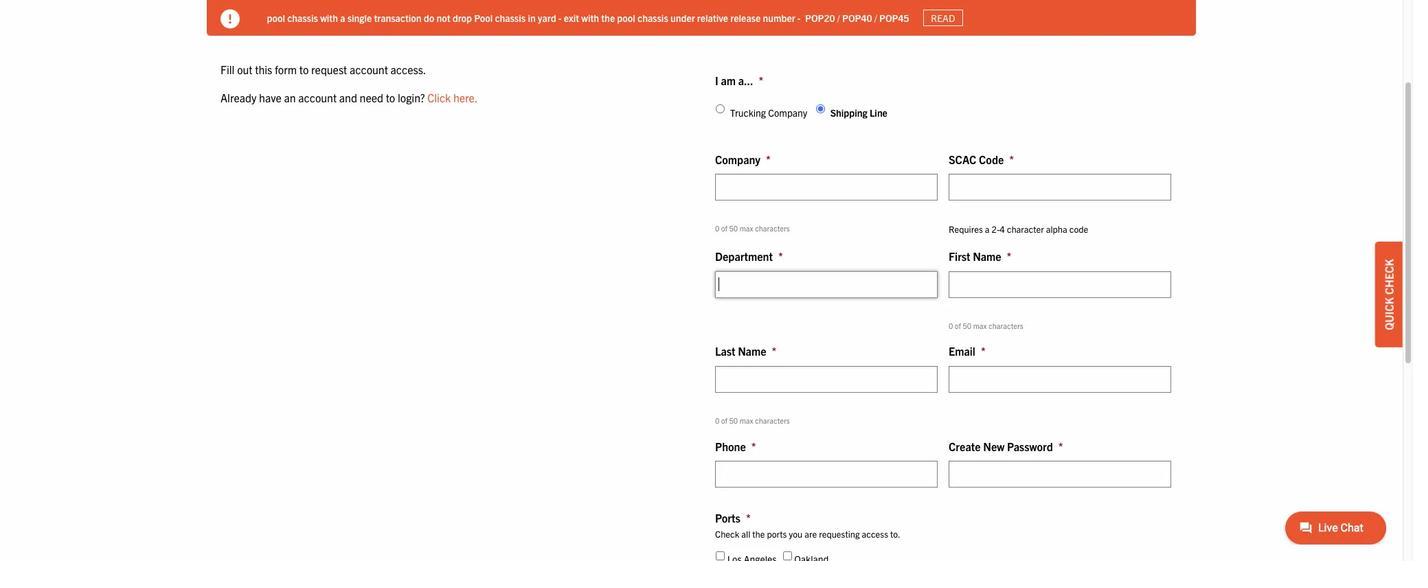 Task type: describe. For each thing, give the bounding box(es) containing it.
1 pool from the left
[[267, 11, 286, 24]]

department
[[716, 250, 773, 263]]

* right a...
[[759, 73, 764, 87]]

max for first
[[974, 321, 987, 330]]

trucking
[[730, 107, 766, 119]]

email
[[949, 345, 976, 358]]

ports
[[716, 512, 741, 525]]

1 horizontal spatial account
[[350, 62, 388, 76]]

Trucking Company radio
[[716, 105, 725, 114]]

alpha
[[1047, 224, 1068, 235]]

name for first name
[[974, 250, 1002, 263]]

email *
[[949, 345, 986, 358]]

* inside the ports * check all the ports you are requesting access to.
[[746, 512, 751, 525]]

0 horizontal spatial to
[[300, 62, 309, 76]]

code
[[1070, 224, 1089, 235]]

the inside the ports * check all the ports you are requesting access to.
[[753, 528, 765, 540]]

0 vertical spatial a
[[341, 11, 346, 24]]

i am a... *
[[716, 73, 764, 87]]

0 of 50 max characters for company
[[716, 224, 790, 233]]

* right the last
[[772, 345, 777, 358]]

pop20
[[806, 11, 836, 24]]

2 - from the left
[[798, 11, 802, 24]]

0 for first name
[[949, 321, 954, 330]]

number
[[764, 11, 796, 24]]

characters for company *
[[755, 224, 790, 233]]

and
[[339, 91, 357, 105]]

0 horizontal spatial the
[[602, 11, 616, 24]]

ports * check all the ports you are requesting access to.
[[716, 512, 901, 540]]

* right 'email'
[[981, 345, 986, 358]]

new
[[984, 440, 1005, 453]]

to.
[[891, 528, 901, 540]]

click here. link
[[428, 91, 478, 105]]

* right "code"
[[1010, 152, 1015, 166]]

pop40
[[843, 11, 873, 24]]

am
[[721, 73, 736, 87]]

max for last
[[740, 416, 754, 425]]

of for company
[[722, 224, 728, 233]]

2 pool from the left
[[618, 11, 636, 24]]

i
[[716, 73, 719, 87]]

1 vertical spatial company
[[716, 152, 761, 166]]

0 vertical spatial check
[[1383, 259, 1397, 295]]

0 for company
[[716, 224, 720, 233]]

department *
[[716, 250, 783, 263]]

code
[[980, 152, 1004, 166]]

request
[[311, 62, 347, 76]]

relative
[[698, 11, 729, 24]]

password
[[1008, 440, 1054, 453]]

requesting
[[819, 528, 860, 540]]

2 chassis from the left
[[496, 11, 526, 24]]

0 vertical spatial company
[[769, 107, 808, 119]]

shipping line
[[831, 107, 888, 119]]

transaction
[[375, 11, 422, 24]]

in
[[529, 11, 536, 24]]

access.
[[391, 62, 426, 76]]

single
[[348, 11, 372, 24]]

1 vertical spatial a
[[986, 224, 990, 235]]

of for first
[[955, 321, 962, 330]]

requires a 2-4 character alpha code
[[949, 224, 1089, 235]]

characters for first name *
[[989, 321, 1024, 330]]

a...
[[739, 73, 754, 87]]

pool chassis with a single transaction  do not drop pool chassis in yard -  exit with the pool chassis under relative release number -  pop20 / pop40 / pop45
[[267, 11, 910, 24]]

first name *
[[949, 250, 1012, 263]]

this
[[255, 62, 272, 76]]

you
[[789, 528, 803, 540]]

exit
[[564, 11, 580, 24]]

Los Angeles checkbox
[[716, 552, 725, 561]]

requires
[[949, 224, 984, 235]]

last
[[716, 345, 736, 358]]

1 chassis from the left
[[288, 11, 319, 24]]



Task type: locate. For each thing, give the bounding box(es) containing it.
0 horizontal spatial check
[[716, 528, 740, 540]]

create new password *
[[949, 440, 1064, 453]]

/ left pop45
[[875, 11, 878, 24]]

Shipping Line radio
[[817, 105, 826, 114]]

* right password
[[1059, 440, 1064, 453]]

a
[[341, 11, 346, 24], [986, 224, 990, 235]]

click
[[428, 91, 451, 105]]

3 chassis from the left
[[638, 11, 669, 24]]

of
[[722, 224, 728, 233], [955, 321, 962, 330], [722, 416, 728, 425]]

1 horizontal spatial a
[[986, 224, 990, 235]]

access
[[862, 528, 889, 540]]

*
[[759, 73, 764, 87], [766, 152, 771, 166], [1010, 152, 1015, 166], [779, 250, 783, 263], [1007, 250, 1012, 263], [772, 345, 777, 358], [981, 345, 986, 358], [752, 440, 756, 453], [1059, 440, 1064, 453], [746, 512, 751, 525]]

- right the number
[[798, 11, 802, 24]]

0 vertical spatial the
[[602, 11, 616, 24]]

first
[[949, 250, 971, 263]]

chassis left in
[[496, 11, 526, 24]]

name right the last
[[738, 345, 767, 358]]

0 of 50 max characters
[[716, 224, 790, 233], [949, 321, 1024, 330], [716, 416, 790, 425]]

0 vertical spatial max
[[740, 224, 754, 233]]

1 vertical spatial 50
[[963, 321, 972, 330]]

under
[[671, 11, 696, 24]]

max
[[740, 224, 754, 233], [974, 321, 987, 330], [740, 416, 754, 425]]

0 horizontal spatial -
[[559, 11, 562, 24]]

1 horizontal spatial chassis
[[496, 11, 526, 24]]

company *
[[716, 152, 771, 166]]

with
[[321, 11, 339, 24], [582, 11, 600, 24]]

50 up department
[[730, 224, 738, 233]]

0 up department
[[716, 224, 720, 233]]

to right need
[[386, 91, 395, 105]]

company down trucking
[[716, 152, 761, 166]]

/
[[838, 11, 841, 24], [875, 11, 878, 24]]

1 / from the left
[[838, 11, 841, 24]]

4
[[1000, 224, 1005, 235]]

1 horizontal spatial to
[[386, 91, 395, 105]]

0 horizontal spatial a
[[341, 11, 346, 24]]

scac
[[949, 152, 977, 166]]

50
[[730, 224, 738, 233], [963, 321, 972, 330], [730, 416, 738, 425]]

pool right the exit
[[618, 11, 636, 24]]

1 horizontal spatial the
[[753, 528, 765, 540]]

1 horizontal spatial check
[[1383, 259, 1397, 295]]

account right an
[[299, 91, 337, 105]]

* down requires a 2-4 character alpha code
[[1007, 250, 1012, 263]]

check inside the ports * check all the ports you are requesting access to.
[[716, 528, 740, 540]]

2 with from the left
[[582, 11, 600, 24]]

fill out this form to request account access.
[[221, 62, 426, 76]]

name
[[974, 250, 1002, 263], [738, 345, 767, 358]]

1 vertical spatial 0
[[949, 321, 954, 330]]

pool
[[267, 11, 286, 24], [618, 11, 636, 24]]

2 / from the left
[[875, 11, 878, 24]]

the right the all
[[753, 528, 765, 540]]

release
[[731, 11, 761, 24]]

with left single
[[321, 11, 339, 24]]

/ left pop40
[[838, 11, 841, 24]]

max up the phone *
[[740, 416, 754, 425]]

the
[[602, 11, 616, 24], [753, 528, 765, 540]]

check
[[1383, 259, 1397, 295], [716, 528, 740, 540]]

of up phone
[[722, 416, 728, 425]]

pool right solid icon
[[267, 11, 286, 24]]

max for company
[[740, 224, 754, 233]]

solid image
[[221, 10, 240, 29]]

1 horizontal spatial with
[[582, 11, 600, 24]]

check up quick
[[1383, 259, 1397, 295]]

last name *
[[716, 345, 777, 358]]

None password field
[[949, 461, 1172, 488]]

scac code *
[[949, 152, 1015, 166]]

check down ports
[[716, 528, 740, 540]]

form
[[275, 62, 297, 76]]

1 - from the left
[[559, 11, 562, 24]]

0 for last name
[[716, 416, 720, 425]]

are
[[805, 528, 817, 540]]

characters for last name *
[[755, 416, 790, 425]]

pool
[[475, 11, 493, 24]]

need
[[360, 91, 384, 105]]

0 up phone
[[716, 416, 720, 425]]

0 vertical spatial 50
[[730, 224, 738, 233]]

* up the all
[[746, 512, 751, 525]]

1 vertical spatial 0 of 50 max characters
[[949, 321, 1024, 330]]

1 vertical spatial account
[[299, 91, 337, 105]]

a left 2-
[[986, 224, 990, 235]]

all
[[742, 528, 751, 540]]

to
[[300, 62, 309, 76], [386, 91, 395, 105]]

character
[[1008, 224, 1045, 235]]

trucking company
[[730, 107, 808, 119]]

name for last name
[[738, 345, 767, 358]]

0 up 'email'
[[949, 321, 954, 330]]

50 for company
[[730, 224, 738, 233]]

line
[[870, 107, 888, 119]]

account
[[350, 62, 388, 76], [299, 91, 337, 105]]

create
[[949, 440, 981, 453]]

not
[[437, 11, 451, 24]]

1 vertical spatial check
[[716, 528, 740, 540]]

of for last
[[722, 416, 728, 425]]

1 vertical spatial characters
[[989, 321, 1024, 330]]

login?
[[398, 91, 425, 105]]

1 vertical spatial to
[[386, 91, 395, 105]]

the right the exit
[[602, 11, 616, 24]]

name right the first
[[974, 250, 1002, 263]]

1 horizontal spatial name
[[974, 250, 1002, 263]]

read link
[[924, 9, 964, 26]]

pop45
[[880, 11, 910, 24]]

0 vertical spatial of
[[722, 224, 728, 233]]

0 horizontal spatial company
[[716, 152, 761, 166]]

0 horizontal spatial with
[[321, 11, 339, 24]]

max up the "email *"
[[974, 321, 987, 330]]

out
[[237, 62, 253, 76]]

1 horizontal spatial company
[[769, 107, 808, 119]]

0 of 50 max characters for first name
[[949, 321, 1024, 330]]

already have an account and need to login? click here.
[[221, 91, 478, 105]]

0 of 50 max characters up the phone *
[[716, 416, 790, 425]]

1 with from the left
[[321, 11, 339, 24]]

0 horizontal spatial pool
[[267, 11, 286, 24]]

0 horizontal spatial account
[[299, 91, 337, 105]]

1 vertical spatial the
[[753, 528, 765, 540]]

2 vertical spatial 0 of 50 max characters
[[716, 416, 790, 425]]

50 for last
[[730, 416, 738, 425]]

with right the exit
[[582, 11, 600, 24]]

0
[[716, 224, 720, 233], [949, 321, 954, 330], [716, 416, 720, 425]]

ports
[[767, 528, 787, 540]]

0 horizontal spatial name
[[738, 345, 767, 358]]

0 of 50 max characters for last name
[[716, 416, 790, 425]]

0 horizontal spatial /
[[838, 11, 841, 24]]

2-
[[992, 224, 1000, 235]]

chassis left under
[[638, 11, 669, 24]]

* down trucking company
[[766, 152, 771, 166]]

0 vertical spatial name
[[974, 250, 1002, 263]]

to right form
[[300, 62, 309, 76]]

2 vertical spatial max
[[740, 416, 754, 425]]

Oakland checkbox
[[783, 552, 792, 561]]

1 horizontal spatial /
[[875, 11, 878, 24]]

* right phone
[[752, 440, 756, 453]]

-
[[559, 11, 562, 24], [798, 11, 802, 24]]

phone *
[[716, 440, 756, 453]]

yard
[[538, 11, 557, 24]]

None text field
[[949, 174, 1172, 201], [716, 271, 938, 298], [716, 366, 938, 393], [949, 366, 1172, 393], [716, 461, 938, 488], [949, 174, 1172, 201], [716, 271, 938, 298], [716, 366, 938, 393], [949, 366, 1172, 393], [716, 461, 938, 488]]

2 horizontal spatial chassis
[[638, 11, 669, 24]]

1 vertical spatial max
[[974, 321, 987, 330]]

0 vertical spatial account
[[350, 62, 388, 76]]

50 up the phone *
[[730, 416, 738, 425]]

chassis
[[288, 11, 319, 24], [496, 11, 526, 24], [638, 11, 669, 24]]

2 vertical spatial of
[[722, 416, 728, 425]]

None text field
[[716, 174, 938, 201], [949, 271, 1172, 298], [716, 174, 938, 201], [949, 271, 1172, 298]]

quick check link
[[1376, 242, 1404, 347]]

quick
[[1383, 297, 1397, 330]]

an
[[284, 91, 296, 105]]

0 vertical spatial to
[[300, 62, 309, 76]]

1 vertical spatial of
[[955, 321, 962, 330]]

0 of 50 max characters up department *
[[716, 224, 790, 233]]

0 of 50 max characters up the "email *"
[[949, 321, 1024, 330]]

drop
[[453, 11, 473, 24]]

1 horizontal spatial -
[[798, 11, 802, 24]]

0 vertical spatial characters
[[755, 224, 790, 233]]

chassis up form
[[288, 11, 319, 24]]

2 vertical spatial characters
[[755, 416, 790, 425]]

2 vertical spatial 0
[[716, 416, 720, 425]]

have
[[259, 91, 282, 105]]

- left the exit
[[559, 11, 562, 24]]

quick check
[[1383, 259, 1397, 330]]

fill
[[221, 62, 235, 76]]

2 vertical spatial 50
[[730, 416, 738, 425]]

do
[[424, 11, 435, 24]]

1 vertical spatial name
[[738, 345, 767, 358]]

50 up the "email *"
[[963, 321, 972, 330]]

company left 'shipping line' radio
[[769, 107, 808, 119]]

1 horizontal spatial pool
[[618, 11, 636, 24]]

account up need
[[350, 62, 388, 76]]

50 for first
[[963, 321, 972, 330]]

a left single
[[341, 11, 346, 24]]

read
[[932, 12, 956, 24]]

max up department
[[740, 224, 754, 233]]

* right department
[[779, 250, 783, 263]]

here.
[[454, 91, 478, 105]]

characters
[[755, 224, 790, 233], [989, 321, 1024, 330], [755, 416, 790, 425]]

company
[[769, 107, 808, 119], [716, 152, 761, 166]]

shipping
[[831, 107, 868, 119]]

0 vertical spatial 0 of 50 max characters
[[716, 224, 790, 233]]

phone
[[716, 440, 746, 453]]

0 horizontal spatial chassis
[[288, 11, 319, 24]]

0 vertical spatial 0
[[716, 224, 720, 233]]

of up department
[[722, 224, 728, 233]]

already
[[221, 91, 257, 105]]

of up 'email'
[[955, 321, 962, 330]]



Task type: vqa. For each thing, say whether or not it's contained in the screenshot.
second chassis from left
yes



